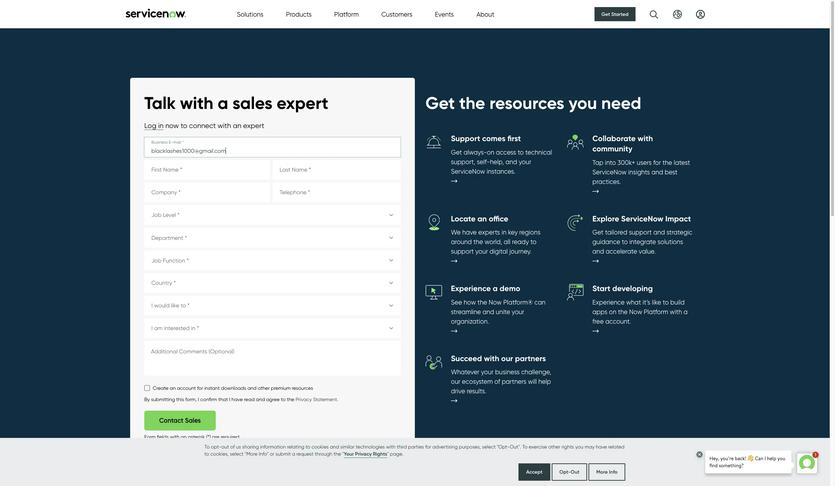 Task type: vqa. For each thing, say whether or not it's contained in the screenshot.
to
yes



Task type: describe. For each thing, give the bounding box(es) containing it.
and down guidance on the right of page
[[593, 248, 604, 255]]

information
[[260, 444, 286, 450]]

start
[[593, 284, 611, 293]]

with up 'business'
[[484, 354, 500, 363]]

an left asterisk
[[181, 434, 187, 440]]

first
[[508, 134, 521, 143]]

with up connect
[[180, 92, 213, 114]]

are
[[212, 434, 220, 440]]

will
[[528, 378, 537, 386]]

started
[[612, 11, 629, 17]]

locate
[[451, 214, 476, 224]]

and right read
[[256, 397, 265, 403]]

business
[[495, 369, 520, 376]]

request
[[297, 451, 314, 457]]

all
[[504, 238, 511, 246]]

Company text field
[[144, 183, 270, 203]]

rights
[[373, 451, 387, 457]]

statement
[[313, 397, 337, 403]]

your inside "get always-on access to technical support, self-help, and your servicenow instances."
[[519, 158, 532, 166]]

a left demo
[[493, 284, 498, 293]]

experience a demo
[[451, 284, 521, 293]]

more info
[[597, 469, 618, 475]]

Telephone telephone field
[[273, 183, 401, 203]]

servicenow inside tap into 300k+ users for the latest servicenow insights and best practices.
[[593, 168, 627, 176]]

experience for experience a demo
[[451, 284, 491, 293]]

about button
[[477, 9, 495, 19]]

collaborate
[[593, 134, 636, 143]]

the inside experience what it's like to build apps on the now platform with a free account.
[[618, 308, 628, 316]]

an right create at the left of the page
[[170, 386, 176, 391]]

out
[[571, 469, 580, 475]]

third
[[397, 444, 407, 450]]

your inside whatever your business challenge, our ecosystem of partners will help drive results.
[[481, 369, 494, 376]]

instances.
[[487, 168, 516, 175]]

out
[[222, 444, 229, 450]]

on inside "get always-on access to technical support, self-help, and your servicenow instances."
[[487, 149, 495, 156]]

your privacy rights " page.
[[344, 451, 403, 457]]

1 horizontal spatial expert
[[277, 92, 328, 114]]

demo
[[500, 284, 521, 293]]

ecosystem
[[462, 378, 493, 386]]

related
[[609, 444, 625, 450]]

experience for experience what it's like to build apps on the now platform with a free account.
[[593, 299, 625, 306]]

to right now
[[181, 122, 187, 130]]

technical
[[526, 149, 552, 156]]

to inside get tailored support and strategic guidance to integrate solutions and accelerate value.
[[622, 238, 628, 246]]

the inside we have experts in key regions around the world, all ready to support your digital journey.
[[474, 238, 483, 246]]

account.
[[606, 318, 631, 325]]

developing
[[613, 284, 653, 293]]

free
[[593, 318, 604, 325]]

platform®
[[504, 299, 533, 306]]

get started link
[[595, 7, 636, 21]]

create
[[153, 386, 169, 391]]

to inside we have experts in key regions around the world, all ready to support your digital journey.
[[531, 238, 537, 246]]

tap
[[593, 159, 604, 166]]

events
[[435, 10, 454, 18]]

0 vertical spatial partners
[[515, 354, 546, 363]]

log
[[144, 122, 156, 130]]

1 horizontal spatial privacy
[[355, 451, 372, 457]]

a inside to opt-out of us sharing information relating to cookies and similar technologies with third parties for advertising purposes, select "opt-out".  to exercise other rights you may have related to cookies, select "more info" or submit a request through the "
[[292, 451, 295, 457]]

0 vertical spatial in
[[158, 122, 164, 130]]

support inside get tailored support and strategic guidance to integrate solutions and accelerate value.
[[629, 229, 652, 236]]

help,
[[490, 158, 504, 166]]

experience what it's like to build apps on the now platform with a free account.
[[593, 299, 688, 325]]

your inside see how the now platform® can streamline and unite your organization.
[[512, 308, 525, 316]]

create an account for instant downloads and other premium resources
[[153, 386, 313, 391]]

opt-out button
[[552, 464, 588, 481]]

start developing
[[593, 284, 653, 293]]

more
[[597, 469, 608, 475]]

your inside we have experts in key regions around the world, all ready to support your digital journey.
[[476, 248, 488, 255]]

form
[[144, 434, 156, 440]]

partners inside whatever your business challenge, our ecosystem of partners will help drive results.
[[502, 378, 527, 386]]

300k+
[[618, 159, 636, 166]]

to inside experience what it's like to build apps on the now platform with a free account.
[[663, 299, 669, 306]]

the inside tap into 300k+ users for the latest servicenow insights and best practices.
[[663, 159, 673, 166]]

integrate
[[630, 238, 656, 246]]

log in link
[[144, 122, 164, 130]]

platform button
[[334, 9, 359, 19]]

0 horizontal spatial other
[[258, 386, 270, 391]]

get for get tailored support and strategic guidance to integrate solutions and accelerate value.
[[593, 229, 604, 236]]

may
[[585, 444, 595, 450]]

1 horizontal spatial select
[[482, 444, 496, 450]]

locate an office
[[451, 214, 509, 224]]

for inside tap into 300k+ users for the latest servicenow insights and best practices.
[[654, 159, 661, 166]]

a inside experience what it's like to build apps on the now platform with a free account.
[[684, 308, 688, 316]]

downloads
[[221, 386, 246, 391]]

always-
[[464, 149, 487, 156]]

talk
[[144, 92, 176, 114]]

to right agree
[[281, 397, 286, 403]]

support
[[451, 134, 480, 143]]

go to servicenow account image
[[696, 10, 705, 19]]

with inside 'collaborate with community'
[[638, 134, 653, 143]]

or
[[270, 451, 274, 457]]

us
[[236, 444, 241, 450]]

experts
[[479, 229, 500, 236]]

support inside we have experts in key regions around the world, all ready to support your digital journey.
[[451, 248, 474, 255]]

2 i from the left
[[229, 397, 230, 403]]

form fields with an asterisk (*) are required.
[[144, 434, 241, 440]]

with right connect
[[218, 122, 231, 130]]

our inside whatever your business challenge, our ecosystem of partners will help drive results.
[[451, 378, 461, 386]]

the inside to opt-out of us sharing information relating to cookies and similar technologies with third parties for advertising purposes, select "opt-out".  to exercise other rights you may have related to cookies, select "more info" or submit a request through the "
[[334, 451, 341, 457]]

0 horizontal spatial select
[[230, 451, 244, 457]]

explore
[[593, 214, 620, 224]]

servicenow image
[[125, 8, 187, 18]]

office
[[489, 214, 509, 224]]

0 horizontal spatial privacy
[[296, 397, 312, 403]]

how
[[464, 299, 476, 306]]

your
[[344, 451, 354, 457]]

Last Name text field
[[273, 160, 401, 180]]

sales
[[185, 417, 201, 425]]

this
[[176, 397, 184, 403]]

succeed with our partners
[[451, 354, 546, 363]]

with right fields
[[170, 434, 180, 440]]

now inside see how the now platform® can streamline and unite your organization.
[[489, 299, 502, 306]]

0 horizontal spatial for
[[197, 386, 203, 391]]

contact
[[159, 417, 183, 425]]

privacy statement link
[[296, 397, 337, 403]]

and inside see how the now platform® can streamline and unite your organization.
[[483, 308, 494, 316]]

have inside we have experts in key regions around the world, all ready to support your digital journey.
[[463, 229, 477, 236]]



Task type: locate. For each thing, give the bounding box(es) containing it.
0 horizontal spatial i
[[198, 397, 199, 403]]

1 horizontal spatial "
[[387, 451, 389, 457]]

with up page.
[[386, 444, 396, 450]]

guidance
[[593, 238, 621, 246]]

partners down 'business'
[[502, 378, 527, 386]]

key
[[508, 229, 518, 236]]

insights
[[629, 168, 650, 176]]

have inside to opt-out of us sharing information relating to cookies and similar technologies with third parties for advertising purposes, select "opt-out".  to exercise other rights you may have related to cookies, select "more info" or submit a request through the "
[[596, 444, 607, 450]]

now
[[489, 299, 502, 306], [630, 308, 643, 316]]

1 " from the left
[[343, 451, 344, 457]]

explore servicenow impact
[[593, 214, 691, 224]]

your up 'ecosystem'
[[481, 369, 494, 376]]

in
[[158, 122, 164, 130], [502, 229, 507, 236]]

and up read
[[248, 386, 257, 391]]

i right that
[[229, 397, 230, 403]]

ready
[[512, 238, 529, 246]]

1 horizontal spatial experience
[[593, 299, 625, 306]]

1 vertical spatial resources
[[292, 386, 313, 391]]

0 vertical spatial our
[[501, 354, 513, 363]]

now
[[165, 122, 179, 130]]

1 vertical spatial experience
[[593, 299, 625, 306]]

practices.
[[593, 178, 621, 185]]

0 horizontal spatial expert
[[243, 122, 264, 130]]

2 horizontal spatial have
[[596, 444, 607, 450]]

self-
[[477, 158, 490, 166]]

0 horizontal spatial of
[[230, 444, 235, 450]]

about
[[477, 10, 495, 18]]

get for get started
[[602, 11, 610, 17]]

with inside to opt-out of us sharing information relating to cookies and similar technologies with third parties for advertising purposes, select "opt-out".  to exercise other rights you may have related to cookies, select "more info" or submit a request through the "
[[386, 444, 396, 450]]

1 horizontal spatial platform
[[644, 308, 669, 316]]

1 vertical spatial in
[[502, 229, 507, 236]]

1 horizontal spatial have
[[463, 229, 477, 236]]

to right like
[[663, 299, 669, 306]]

more info button
[[589, 464, 626, 481]]

comes
[[482, 134, 506, 143]]

you inside to opt-out of us sharing information relating to cookies and similar technologies with third parties for advertising purposes, select "opt-out".  to exercise other rights you may have related to cookies, select "more info" or submit a request through the "
[[576, 444, 584, 450]]

"more
[[245, 451, 258, 457]]

required.
[[221, 434, 241, 440]]

of left the us
[[230, 444, 235, 450]]

to
[[205, 444, 210, 450], [523, 444, 528, 450]]

0 vertical spatial support
[[629, 229, 652, 236]]

0 vertical spatial you
[[569, 92, 597, 114]]

1 horizontal spatial i
[[229, 397, 230, 403]]

for left instant
[[197, 386, 203, 391]]

1 vertical spatial other
[[549, 444, 561, 450]]

customers
[[382, 10, 413, 18]]

servicenow down support,
[[451, 168, 485, 175]]

to left the opt-
[[205, 444, 210, 450]]

with
[[180, 92, 213, 114], [218, 122, 231, 130], [638, 134, 653, 143], [670, 308, 682, 316], [484, 354, 500, 363], [170, 434, 180, 440], [386, 444, 396, 450]]

other up agree
[[258, 386, 270, 391]]

First Name text field
[[144, 160, 270, 180]]

privacy left statement
[[296, 397, 312, 403]]

partners
[[515, 354, 546, 363], [502, 378, 527, 386]]

servicenow up get tailored support and strategic guidance to integrate solutions and accelerate value.
[[621, 214, 664, 224]]

a down relating
[[292, 451, 295, 457]]

" inside to opt-out of us sharing information relating to cookies and similar technologies with third parties for advertising purposes, select "opt-out".  to exercise other rights you may have related to cookies, select "more info" or submit a request through the "
[[343, 451, 344, 457]]

1 vertical spatial support
[[451, 248, 474, 255]]

results.
[[467, 388, 487, 395]]

1 vertical spatial privacy
[[355, 451, 372, 457]]

for right parties
[[425, 444, 431, 450]]

0 vertical spatial other
[[258, 386, 270, 391]]

instant
[[204, 386, 220, 391]]

have up around
[[463, 229, 477, 236]]

1 horizontal spatial our
[[501, 354, 513, 363]]

to up request
[[306, 444, 310, 450]]

1 to from the left
[[205, 444, 210, 450]]

1 i from the left
[[198, 397, 199, 403]]

customers button
[[382, 9, 413, 19]]

1 vertical spatial now
[[630, 308, 643, 316]]

talk with a sales expert
[[144, 92, 328, 114]]

can
[[535, 299, 546, 306]]

1 horizontal spatial to
[[523, 444, 528, 450]]

platform inside experience what it's like to build apps on the now platform with a free account.
[[644, 308, 669, 316]]

digital
[[490, 248, 508, 255]]

1 vertical spatial have
[[232, 397, 243, 403]]

value.
[[639, 248, 656, 255]]

have right may
[[596, 444, 607, 450]]

agree
[[266, 397, 280, 403]]

2 horizontal spatial for
[[654, 159, 661, 166]]

purposes,
[[459, 444, 481, 450]]

servicenow inside "get always-on access to technical support, self-help, and your servicenow instances."
[[451, 168, 485, 175]]

now up the unite
[[489, 299, 502, 306]]

2 vertical spatial have
[[596, 444, 607, 450]]

a down the build
[[684, 308, 688, 316]]

and down access
[[506, 158, 517, 166]]

0 horizontal spatial experience
[[451, 284, 491, 293]]

" inside your privacy rights " page.
[[387, 451, 389, 457]]

of down 'business'
[[495, 378, 500, 386]]

0 horizontal spatial have
[[232, 397, 243, 403]]

support,
[[451, 158, 476, 166]]

fields
[[157, 434, 169, 440]]

experience up the how
[[451, 284, 491, 293]]

1 vertical spatial for
[[197, 386, 203, 391]]

on up help,
[[487, 149, 495, 156]]

support down around
[[451, 248, 474, 255]]

to left cookies,
[[205, 451, 209, 457]]

journey.
[[510, 248, 532, 255]]

expert
[[277, 92, 328, 114], [243, 122, 264, 130]]

products button
[[286, 9, 312, 19]]

support comes first
[[451, 134, 521, 143]]

1 vertical spatial you
[[576, 444, 584, 450]]

contact sales
[[159, 417, 201, 425]]

1 vertical spatial select
[[230, 451, 244, 457]]

a
[[218, 92, 228, 114], [493, 284, 498, 293], [684, 308, 688, 316], [292, 451, 295, 457]]

have
[[463, 229, 477, 236], [232, 397, 243, 403], [596, 444, 607, 450]]

other
[[258, 386, 270, 391], [549, 444, 561, 450]]

in right 'log'
[[158, 122, 164, 130]]

your
[[519, 158, 532, 166], [476, 248, 488, 255], [512, 308, 525, 316], [481, 369, 494, 376]]

have down downloads on the bottom of page
[[232, 397, 243, 403]]

1 horizontal spatial now
[[630, 308, 643, 316]]

technologies
[[356, 444, 385, 450]]

accelerate
[[606, 248, 638, 255]]

0 vertical spatial privacy
[[296, 397, 312, 403]]

0 horizontal spatial in
[[158, 122, 164, 130]]

events button
[[435, 9, 454, 19]]

privacy
[[296, 397, 312, 403], [355, 451, 372, 457]]

and up solutions
[[654, 229, 665, 236]]

read
[[244, 397, 255, 403]]

your down technical
[[519, 158, 532, 166]]

with inside experience what it's like to build apps on the now platform with a free account.
[[670, 308, 682, 316]]

whatever your business challenge, our ecosystem of partners will help drive results.
[[451, 369, 552, 395]]

0 horizontal spatial on
[[487, 149, 495, 156]]

access
[[496, 149, 516, 156]]

i right form,
[[198, 397, 199, 403]]

help
[[539, 378, 551, 386]]

other inside to opt-out of us sharing information relating to cookies and similar technologies with third parties for advertising purposes, select "opt-out".  to exercise other rights you may have related to cookies, select "more info" or submit a request through the "
[[549, 444, 561, 450]]

0 vertical spatial select
[[482, 444, 496, 450]]

1 vertical spatial on
[[609, 308, 617, 316]]

parties
[[408, 444, 424, 450]]

0 horizontal spatial resources
[[292, 386, 313, 391]]

1 vertical spatial expert
[[243, 122, 264, 130]]

1 horizontal spatial support
[[629, 229, 652, 236]]

exercise
[[529, 444, 547, 450]]

1 horizontal spatial in
[[502, 229, 507, 236]]

0 vertical spatial experience
[[451, 284, 491, 293]]

2 to from the left
[[523, 444, 528, 450]]

the inside see how the now platform® can streamline and unite your organization.
[[478, 299, 487, 306]]

our up the drive
[[451, 378, 461, 386]]

0 vertical spatial for
[[654, 159, 661, 166]]

on inside experience what it's like to build apps on the now platform with a free account.
[[609, 308, 617, 316]]

with down the build
[[670, 308, 682, 316]]

accept
[[526, 469, 543, 475]]

get for get always-on access to technical support, self-help, and your servicenow instances.
[[451, 149, 462, 156]]

on up account.
[[609, 308, 617, 316]]

for inside to opt-out of us sharing information relating to cookies and similar technologies with third parties for advertising purposes, select "opt-out".  to exercise other rights you may have related to cookies, select "more info" or submit a request through the "
[[425, 444, 431, 450]]

apps
[[593, 308, 608, 316]]

0 vertical spatial now
[[489, 299, 502, 306]]

page.
[[390, 451, 403, 457]]

to down regions on the right top of the page
[[531, 238, 537, 246]]

regions
[[520, 229, 541, 236]]

Business E-mail text field
[[144, 137, 401, 157]]

2 vertical spatial for
[[425, 444, 431, 450]]

support up integrate
[[629, 229, 652, 236]]

cookies,
[[210, 451, 229, 457]]

.
[[337, 397, 338, 403]]

0 horizontal spatial support
[[451, 248, 474, 255]]

of inside whatever your business challenge, our ecosystem of partners will help drive results.
[[495, 378, 500, 386]]

"
[[343, 451, 344, 457], [387, 451, 389, 457]]

our up 'business'
[[501, 354, 513, 363]]

streamline
[[451, 308, 481, 316]]

and left best
[[652, 168, 664, 176]]

rights
[[562, 444, 574, 450]]

community
[[593, 144, 633, 154]]

connect
[[189, 122, 216, 130]]

to right access
[[518, 149, 524, 156]]

relating
[[287, 444, 305, 450]]

experience
[[451, 284, 491, 293], [593, 299, 625, 306]]

servicenow down into
[[593, 168, 627, 176]]

0 horizontal spatial "
[[343, 451, 344, 457]]

"opt-
[[497, 444, 510, 450]]

other left rights
[[549, 444, 561, 450]]

(*)
[[206, 434, 211, 440]]

users
[[637, 159, 652, 166]]

an down talk with a sales expert
[[233, 122, 241, 130]]

to right "out"."
[[523, 444, 528, 450]]

select left "opt-
[[482, 444, 496, 450]]

None text field
[[144, 341, 401, 376]]

a up log in now to connect with an expert
[[218, 92, 228, 114]]

impact
[[666, 214, 691, 224]]

and left similar
[[330, 444, 339, 450]]

0 vertical spatial have
[[463, 229, 477, 236]]

get started
[[602, 11, 629, 17]]

0 vertical spatial platform
[[334, 10, 359, 18]]

1 horizontal spatial on
[[609, 308, 617, 316]]

an up experts
[[478, 214, 487, 224]]

and left the unite
[[483, 308, 494, 316]]

in left key
[[502, 229, 507, 236]]

select down the us
[[230, 451, 244, 457]]

asterisk
[[188, 434, 205, 440]]

1 horizontal spatial for
[[425, 444, 431, 450]]

cookies
[[312, 444, 329, 450]]

of inside to opt-out of us sharing information relating to cookies and similar technologies with third parties for advertising purposes, select "opt-out".  to exercise other rights you may have related to cookies, select "more info" or submit a request through the "
[[230, 444, 235, 450]]

0 horizontal spatial now
[[489, 299, 502, 306]]

solutions
[[237, 10, 264, 18]]

1 vertical spatial partners
[[502, 378, 527, 386]]

log in now to connect with an expert
[[144, 122, 264, 130]]

partners up challenge, on the bottom
[[515, 354, 546, 363]]

your down the world,
[[476, 248, 488, 255]]

1 vertical spatial our
[[451, 378, 461, 386]]

privacy down technologies
[[355, 451, 372, 457]]

" left page.
[[387, 451, 389, 457]]

experience inside experience what it's like to build apps on the now platform with a free account.
[[593, 299, 625, 306]]

1 horizontal spatial of
[[495, 378, 500, 386]]

what
[[627, 299, 641, 306]]

get inside get tailored support and strategic guidance to integrate solutions and accelerate value.
[[593, 229, 604, 236]]

0 vertical spatial of
[[495, 378, 500, 386]]

whatever
[[451, 369, 480, 376]]

on
[[487, 149, 495, 156], [609, 308, 617, 316]]

and inside to opt-out of us sharing information relating to cookies and similar technologies with third parties for advertising purposes, select "opt-out".  to exercise other rights you may have related to cookies, select "more info" or submit a request through the "
[[330, 444, 339, 450]]

to up accelerate
[[622, 238, 628, 246]]

2 " from the left
[[387, 451, 389, 457]]

get tailored support and strategic guidance to integrate solutions and accelerate value.
[[593, 229, 693, 255]]

0 vertical spatial resources
[[490, 92, 565, 114]]

and inside "get always-on access to technical support, self-help, and your servicenow instances."
[[506, 158, 517, 166]]

get for get the resources you need
[[426, 92, 455, 114]]

submit
[[276, 451, 291, 457]]

your down platform®
[[512, 308, 525, 316]]

0 vertical spatial on
[[487, 149, 495, 156]]

get inside "get always-on access to technical support, self-help, and your servicenow instances."
[[451, 149, 462, 156]]

opt-
[[560, 469, 571, 475]]

similar
[[340, 444, 355, 450]]

" down similar
[[343, 451, 344, 457]]

now down what
[[630, 308, 643, 316]]

1 horizontal spatial other
[[549, 444, 561, 450]]

for right users
[[654, 159, 661, 166]]

0 horizontal spatial platform
[[334, 10, 359, 18]]

0 vertical spatial expert
[[277, 92, 328, 114]]

your privacy rights link
[[344, 450, 387, 458]]

build
[[671, 299, 685, 306]]

now inside experience what it's like to build apps on the now platform with a free account.
[[630, 308, 643, 316]]

by submitting this form, i confirm that i have read and agree to the privacy statement .
[[144, 397, 338, 403]]

products
[[286, 10, 312, 18]]

1 horizontal spatial resources
[[490, 92, 565, 114]]

with up users
[[638, 134, 653, 143]]

0 horizontal spatial to
[[205, 444, 210, 450]]

1 vertical spatial platform
[[644, 308, 669, 316]]

in inside we have experts in key regions around the world, all ready to support your digital journey.
[[502, 229, 507, 236]]

1 vertical spatial of
[[230, 444, 235, 450]]

and inside tap into 300k+ users for the latest servicenow insights and best practices.
[[652, 168, 664, 176]]

0 horizontal spatial our
[[451, 378, 461, 386]]

experience up apps
[[593, 299, 625, 306]]

info"
[[259, 451, 269, 457]]

to inside "get always-on access to technical support, self-help, and your servicenow instances."
[[518, 149, 524, 156]]



